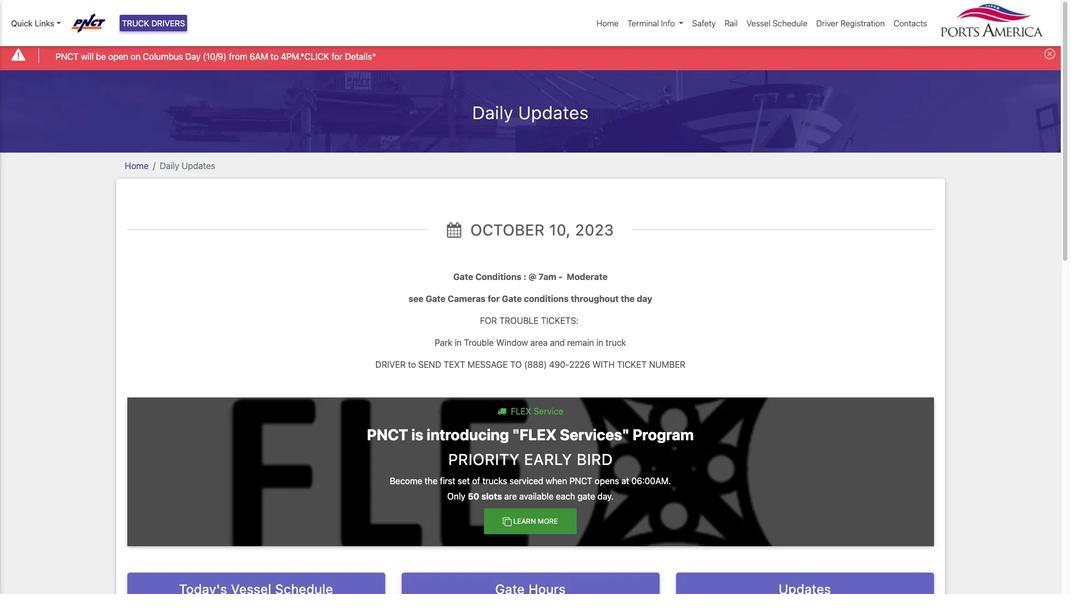 Task type: describe. For each thing, give the bounding box(es) containing it.
introducing
[[427, 425, 509, 444]]

quick links
[[11, 18, 54, 28]]

links
[[35, 18, 54, 28]]

0 vertical spatial daily updates
[[473, 102, 589, 123]]

is
[[412, 425, 424, 444]]

when
[[546, 476, 568, 486]]

1 horizontal spatial daily
[[473, 102, 514, 123]]

quick
[[11, 18, 33, 28]]

truck
[[122, 18, 149, 28]]

driver to send text message to (888) 490-2226 with ticket number
[[376, 359, 686, 369]]

driver registration
[[817, 18, 885, 28]]

0 horizontal spatial updates
[[182, 161, 215, 171]]

available
[[520, 492, 554, 502]]

flex
[[511, 406, 532, 416]]

truck
[[606, 338, 627, 347]]

1 horizontal spatial to
[[408, 359, 416, 369]]

for
[[480, 316, 497, 325]]

program
[[633, 425, 694, 444]]

schedule
[[773, 18, 808, 28]]

50
[[468, 492, 480, 502]]

clone image
[[503, 517, 512, 526]]

for trouble tickets:
[[478, 316, 584, 325]]

trucks
[[483, 476, 508, 486]]

safety link
[[688, 13, 721, 34]]

6am
[[250, 51, 268, 61]]

0 horizontal spatial gate
[[426, 294, 446, 303]]

terminal info link
[[624, 13, 688, 34]]

2023
[[575, 221, 614, 239]]

ticket
[[617, 359, 647, 369]]

registration
[[841, 18, 885, 28]]

10,
[[550, 221, 571, 239]]

at
[[622, 476, 630, 486]]

gate
[[578, 492, 596, 502]]

1 vertical spatial home
[[125, 161, 149, 171]]

gate conditions : @ 7am -  moderate
[[454, 272, 608, 281]]

truck image
[[498, 407, 507, 415]]

throughout
[[571, 294, 619, 303]]

2 in from the left
[[597, 338, 604, 347]]

text
[[444, 359, 466, 369]]

terminal info
[[628, 18, 675, 28]]

more
[[538, 517, 558, 526]]

to inside alert
[[271, 51, 279, 61]]

@
[[529, 272, 537, 281]]

of
[[472, 476, 481, 486]]

send
[[419, 359, 442, 369]]

october 10, 2023
[[466, 221, 614, 239]]

from
[[229, 51, 247, 61]]

flex service
[[509, 406, 564, 416]]

contacts
[[894, 18, 928, 28]]

for inside alert
[[332, 51, 343, 61]]

quick links link
[[11, 17, 61, 29]]

become the first set of trucks serviced when pnct opens at 06:00am. only 50 slots are available each gate day.
[[390, 476, 671, 502]]

trouble
[[500, 316, 539, 325]]

only
[[448, 492, 466, 502]]

0 horizontal spatial home link
[[125, 161, 149, 171]]

rail link
[[721, 13, 743, 34]]

vessel schedule
[[747, 18, 808, 28]]

october
[[471, 221, 545, 239]]

1 horizontal spatial gate
[[454, 272, 474, 281]]

1 vertical spatial daily
[[160, 161, 179, 171]]

see gate cameras for gate conditions throughout the day
[[409, 294, 653, 303]]

are
[[505, 492, 517, 502]]

moderate
[[567, 272, 608, 281]]

safety
[[693, 18, 716, 28]]

area
[[531, 338, 548, 347]]

to
[[510, 359, 522, 369]]

remain
[[567, 338, 594, 347]]

pnct inside become the first set of trucks serviced when pnct opens at 06:00am. only 50 slots are available each gate day.
[[570, 476, 593, 486]]

slots
[[482, 492, 502, 502]]

be
[[96, 51, 106, 61]]

7am
[[539, 272, 557, 281]]

number
[[650, 359, 686, 369]]

opens
[[595, 476, 620, 486]]

window
[[496, 338, 528, 347]]

0 horizontal spatial daily updates
[[160, 161, 215, 171]]

1 horizontal spatial updates
[[518, 102, 589, 123]]

pnct for pnct will be open on columbus day (10/9) from 6am to 4pm.*click for details*
[[56, 51, 79, 61]]

and
[[550, 338, 565, 347]]

conditions
[[476, 272, 522, 281]]

learn more link
[[485, 509, 577, 534]]

contacts link
[[890, 13, 932, 34]]

(10/9)
[[203, 51, 227, 61]]



Task type: locate. For each thing, give the bounding box(es) containing it.
driver
[[817, 18, 839, 28]]

details*
[[345, 51, 376, 61]]

day
[[637, 294, 653, 303]]

terminal
[[628, 18, 659, 28]]

priority early bird
[[448, 450, 613, 468]]

0 horizontal spatial home
[[125, 161, 149, 171]]

pnct will be open on columbus day (10/9) from 6am to 4pm.*click for details* alert
[[0, 40, 1062, 70]]

0 horizontal spatial pnct
[[56, 51, 79, 61]]

truck drivers link
[[120, 15, 187, 32]]

early
[[524, 450, 572, 468]]

0 horizontal spatial for
[[332, 51, 343, 61]]

pnct
[[56, 51, 79, 61], [367, 425, 408, 444], [570, 476, 593, 486]]

to left send
[[408, 359, 416, 369]]

0 horizontal spatial daily
[[160, 161, 179, 171]]

trouble
[[464, 338, 494, 347]]

06:00am.
[[632, 476, 671, 486]]

0 vertical spatial for
[[332, 51, 343, 61]]

pnct is introducing "flex services" program
[[367, 425, 694, 444]]

day.
[[598, 492, 614, 502]]

the
[[621, 294, 635, 303], [425, 476, 438, 486]]

in right park
[[455, 338, 462, 347]]

to
[[271, 51, 279, 61], [408, 359, 416, 369]]

close image
[[1045, 48, 1056, 59]]

1 horizontal spatial home link
[[593, 13, 624, 34]]

pnct inside alert
[[56, 51, 79, 61]]

1 vertical spatial pnct
[[367, 425, 408, 444]]

daily
[[473, 102, 514, 123], [160, 161, 179, 171]]

gate
[[454, 272, 474, 281], [426, 294, 446, 303], [502, 294, 522, 303]]

will
[[81, 51, 94, 61]]

day
[[185, 51, 201, 61]]

0 vertical spatial to
[[271, 51, 279, 61]]

1 horizontal spatial in
[[597, 338, 604, 347]]

set
[[458, 476, 470, 486]]

truck drivers
[[122, 18, 185, 28]]

home link
[[593, 13, 624, 34], [125, 161, 149, 171]]

gate up trouble
[[502, 294, 522, 303]]

1 horizontal spatial daily updates
[[473, 102, 589, 123]]

calendar image
[[447, 222, 462, 238]]

(888)
[[525, 359, 547, 369]]

0 vertical spatial home
[[597, 18, 619, 28]]

cameras
[[448, 294, 486, 303]]

conditions
[[524, 294, 569, 303]]

1 vertical spatial daily updates
[[160, 161, 215, 171]]

0 horizontal spatial the
[[425, 476, 438, 486]]

pnct will be open on columbus day (10/9) from 6am to 4pm.*click for details* link
[[56, 50, 376, 63]]

driver registration link
[[812, 13, 890, 34]]

2 horizontal spatial pnct
[[570, 476, 593, 486]]

0 horizontal spatial in
[[455, 338, 462, 347]]

gate up the cameras
[[454, 272, 474, 281]]

learn more
[[514, 517, 558, 526]]

0 vertical spatial the
[[621, 294, 635, 303]]

for down conditions
[[488, 294, 500, 303]]

pnct up gate
[[570, 476, 593, 486]]

serviced
[[510, 476, 544, 486]]

1 vertical spatial the
[[425, 476, 438, 486]]

park
[[435, 338, 453, 347]]

park in trouble window area and remain in truck
[[435, 338, 627, 347]]

become
[[390, 476, 423, 486]]

1 in from the left
[[455, 338, 462, 347]]

1 horizontal spatial home
[[597, 18, 619, 28]]

message
[[468, 359, 508, 369]]

1 horizontal spatial pnct
[[367, 425, 408, 444]]

490-
[[550, 359, 570, 369]]

2 vertical spatial pnct
[[570, 476, 593, 486]]

home
[[597, 18, 619, 28], [125, 161, 149, 171]]

columbus
[[143, 51, 183, 61]]

gate right the see on the left of page
[[426, 294, 446, 303]]

first
[[440, 476, 456, 486]]

vessel
[[747, 18, 771, 28]]

the left first
[[425, 476, 438, 486]]

:
[[524, 272, 527, 281]]

with
[[593, 359, 615, 369]]

learn
[[514, 517, 536, 526]]

each
[[556, 492, 576, 502]]

tickets:
[[541, 316, 579, 325]]

1 horizontal spatial for
[[488, 294, 500, 303]]

services"
[[560, 425, 630, 444]]

0 vertical spatial pnct
[[56, 51, 79, 61]]

1 horizontal spatial the
[[621, 294, 635, 303]]

to right 6am
[[271, 51, 279, 61]]

rail
[[725, 18, 738, 28]]

updates
[[518, 102, 589, 123], [182, 161, 215, 171]]

1 vertical spatial to
[[408, 359, 416, 369]]

4pm.*click
[[281, 51, 329, 61]]

in left 'truck'
[[597, 338, 604, 347]]

pnct will be open on columbus day (10/9) from 6am to 4pm.*click for details*
[[56, 51, 376, 61]]

1 vertical spatial updates
[[182, 161, 215, 171]]

see
[[409, 294, 424, 303]]

for left details*
[[332, 51, 343, 61]]

1 vertical spatial home link
[[125, 161, 149, 171]]

in
[[455, 338, 462, 347], [597, 338, 604, 347]]

pnct left the is
[[367, 425, 408, 444]]

1 vertical spatial for
[[488, 294, 500, 303]]

the left day
[[621, 294, 635, 303]]

vessel schedule link
[[743, 13, 812, 34]]

-
[[559, 272, 563, 281]]

0 vertical spatial home link
[[593, 13, 624, 34]]

service
[[534, 406, 564, 416]]

priority
[[448, 450, 520, 468]]

0 horizontal spatial to
[[271, 51, 279, 61]]

pnct for pnct is introducing "flex services" program
[[367, 425, 408, 444]]

"flex
[[513, 425, 557, 444]]

bird
[[577, 450, 613, 468]]

the inside become the first set of trucks serviced when pnct opens at 06:00am. only 50 slots are available each gate day.
[[425, 476, 438, 486]]

0 vertical spatial updates
[[518, 102, 589, 123]]

2226
[[570, 359, 591, 369]]

on
[[131, 51, 141, 61]]

2 horizontal spatial gate
[[502, 294, 522, 303]]

pnct left will on the top of page
[[56, 51, 79, 61]]

0 vertical spatial daily
[[473, 102, 514, 123]]



